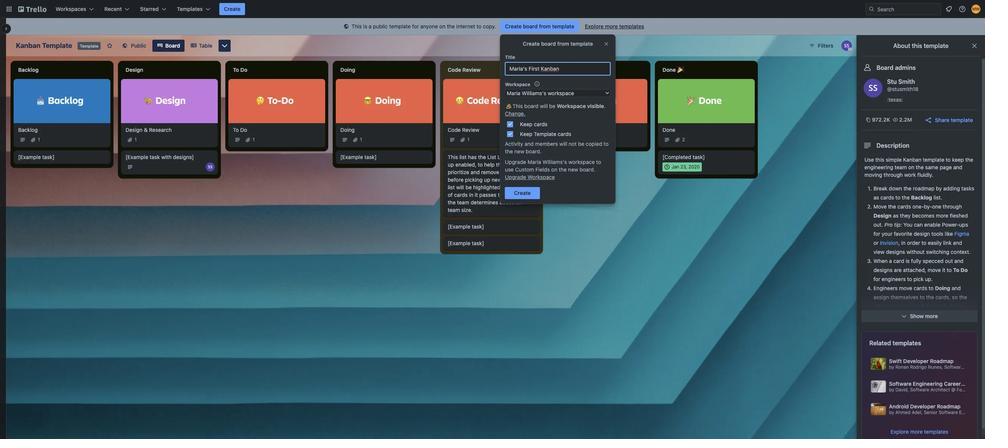Task type: vqa. For each thing, say whether or not it's contained in the screenshot.
admin
no



Task type: describe. For each thing, give the bounding box(es) containing it.
share template button
[[925, 116, 974, 124]]

enable
[[925, 222, 941, 228]]

team inside use this simple kanban template to keep the engineering team on the same page and moving through work fluidly.
[[895, 164, 908, 171]]

change. link
[[505, 110, 526, 117]]

a inside (with the list limit power-up) on the number of cards in code review, as a visual indicator for when the team needs to prioritize reviews rather than picking up new work.
[[943, 358, 945, 364]]

swift developer roadmap by ronan rodrigo nunes, software engineer @
[[890, 358, 986, 370]]

so
[[953, 294, 958, 301]]

2020
[[689, 164, 700, 170]]

williams's
[[543, 159, 567, 165]]

the left internet
[[447, 23, 455, 30]]

on inside use this simple kanban template to keep the engineering team on the same page and moving through work fluidly.
[[909, 164, 915, 171]]

upgrade workspace link
[[505, 174, 555, 181]]

1 vertical spatial from
[[558, 40, 570, 47]]

1 upgrade from the top
[[505, 159, 527, 165]]

admins
[[896, 64, 916, 71]]

on inside upgrade maria williams's workspace to use custom fields on the new board. upgrade workspace
[[552, 166, 558, 173]]

jan
[[672, 164, 680, 170]]

is inside when a card is fully specced out and designs are attached, move it to
[[906, 258, 910, 265]]

designs for ,
[[887, 249, 906, 255]]

1 horizontal spatial create
[[505, 23, 522, 30]]

Title text field
[[505, 62, 611, 76]]

review inside cards then move through code review when they're ready for a second set of eyes. the team can set a
[[952, 322, 971, 328]]

to inside to do for engineers to pick up.
[[954, 267, 960, 274]]

becomes
[[913, 213, 935, 219]]

to inside the 'this list has the list limits power- up enabled, to help the team prioritize and remove bottlenecks before picking up new work. the list will be highlighted if the number of cards in it passes the limit that the team determines based on team size.'
[[478, 161, 483, 168]]

of inside (with the list limit power-up) on the number of cards in code review, as a visual indicator for when the team needs to prioritize reviews rather than picking up new work.
[[874, 358, 879, 364]]

do inside to do for engineers to pick up.
[[961, 267, 968, 274]]

to do for to do text field
[[233, 67, 248, 73]]

picking inside the 'this list has the list limits power- up enabled, to help the team prioritize and remove bottlenecks before picking up new work. the list will be highlighted if the number of cards in it passes the limit that the team determines based on team size.'
[[465, 177, 483, 183]]

team inside (with the list limit power-up) on the number of cards in code review, as a visual indicator for when the team needs to prioritize reviews rather than picking up new work.
[[929, 367, 941, 373]]

can inside cards then move through code review when they're ready for a second set of eyes. the team can set a
[[913, 340, 922, 346]]

be inside the 'this list has the list limits power- up enabled, to help the team prioritize and remove bottlenecks before picking up new work. the list will be highlighted if the number of cards in it passes the limit that the team determines based on team size.'
[[466, 184, 472, 191]]

filters
[[819, 42, 834, 49]]

do for to do link
[[240, 127, 247, 133]]

list inside the 'this list has the list limits power- up enabled, to help the team prioritize and remove bottlenecks before picking up new work. the list will be highlighted if the number of cards in it passes the limit that the team determines based on team size.'
[[488, 154, 496, 160]]

description
[[877, 142, 910, 149]]

Design text field
[[121, 64, 218, 76]]

new inside upgrade maria williams's workspace to use custom fields on the new board. upgrade workspace
[[569, 166, 579, 173]]

up.
[[926, 276, 933, 283]]

on inside and assign themselves to the cards, so the whole team stays informed of who is working on what.
[[895, 313, 901, 319]]

@ inside software engineering career design by david, software architect @ fortis paymen
[[952, 387, 956, 393]]

to for to do text field
[[233, 67, 239, 73]]

[completed task] link
[[663, 153, 751, 161]]

2 vertical spatial backlog
[[912, 195, 933, 201]]

card
[[894, 258, 905, 265]]

work
[[905, 172, 917, 178]]

0 horizontal spatial set
[[923, 340, 931, 346]]

a left public
[[369, 23, 372, 30]]

one-
[[913, 204, 925, 210]]

0 horizontal spatial templates
[[620, 23, 645, 30]]

maria williams (mariawilliams94) image
[[972, 5, 981, 14]]

the inside upgrade maria williams's workspace to use custom fields on the new board. upgrade workspace
[[559, 166, 567, 173]]

based
[[500, 199, 515, 206]]

show more
[[911, 313, 939, 320]]

1 keep from the top
[[520, 121, 533, 128]]

the down "if"
[[498, 192, 506, 198]]

kanban inside text field
[[16, 42, 41, 50]]

number inside the 'this list has the list limits power- up enabled, to help the team prioritize and remove bottlenecks before picking up new work. the list will be highlighted if the number of cards in it passes the limit that the team determines based on team size.'
[[516, 184, 535, 191]]

when
[[874, 258, 888, 265]]

this for list
[[448, 154, 458, 160]]

2 horizontal spatial create
[[523, 40, 540, 47]]

by inside the break down the roadmap by adding tasks as cards to the
[[937, 185, 942, 192]]

public
[[373, 23, 388, 30]]

the up informed
[[927, 294, 935, 301]]

the down "limits" at the top of the page
[[496, 161, 504, 168]]

team left size.
[[448, 207, 460, 213]]

this for is
[[352, 23, 362, 30]]

reviews
[[897, 376, 916, 383]]

or
[[874, 240, 879, 246]]

pro
[[885, 222, 893, 228]]

0 horizontal spatial up
[[448, 161, 454, 168]]

out
[[946, 258, 954, 265]]

the right down
[[904, 185, 912, 192]]

show more button
[[862, 311, 978, 323]]

assign
[[874, 294, 890, 301]]

ahmed
[[896, 410, 911, 416]]

you can enable power-ups for your favorite design tools like
[[874, 222, 969, 237]]

and inside the 'this list has the list limits power- up enabled, to help the team prioritize and remove bottlenecks before picking up new work. the list will be highlighted if the number of cards in it passes the limit that the team determines based on team size.'
[[471, 169, 480, 175]]

by-
[[925, 204, 933, 210]]

about
[[894, 42, 911, 49]]

second
[[935, 331, 953, 337]]

engineering
[[865, 164, 894, 171]]

roadmap for android developer roadmap
[[938, 404, 961, 410]]

do for to do text field
[[241, 67, 248, 73]]

designs for when
[[874, 267, 893, 274]]

this list has the list limits power- up enabled, to help the team prioritize and remove bottlenecks before picking up new work. the list will be highlighted if the number of cards in it passes the limit that the team determines based on team size. link
[[448, 153, 536, 214]]

23,
[[681, 164, 688, 170]]

[completed task]
[[663, 154, 705, 160]]

figma or invision
[[874, 231, 970, 246]]

work. inside the 'this list has the list limits power- up enabled, to help the team prioritize and remove bottlenecks before picking up new work. the list will be highlighted if the number of cards in it passes the limit that the team determines based on team size.'
[[503, 177, 517, 183]]

and inside use this simple kanban template to keep the engineering team on the same page and moving through work fluidly.
[[954, 164, 963, 171]]

testing for testing text box
[[556, 67, 574, 73]]

0 horizontal spatial is
[[364, 23, 367, 30]]

move inside when a card is fully specced out and designs are attached, move it to
[[928, 267, 942, 274]]

attached,
[[904, 267, 927, 274]]

workspace inside upgrade maria williams's workspace to use custom fields on the new board. upgrade workspace
[[528, 174, 555, 181]]

the inside the keep cards keep template cards activity and members will not be copied to the new board.
[[505, 148, 513, 155]]

to inside use this simple kanban template to keep the engineering team on the same page and moving through work fluidly.
[[946, 157, 951, 163]]

team inside cards then move through code review when they're ready for a second set of eyes. the team can set a
[[899, 340, 911, 346]]

to inside and assign themselves to the cards, so the whole team stays informed of who is working on what.
[[921, 294, 925, 301]]

to inside the keep cards keep template cards activity and members will not be copied to the new board.
[[604, 141, 609, 147]]

team inside and assign themselves to the cards, so the whole team stays informed of who is working on what.
[[890, 303, 902, 310]]

the up visual
[[941, 349, 949, 355]]

to do for to do link
[[233, 127, 247, 133]]

customize views image
[[221, 42, 228, 50]]

copied
[[586, 141, 603, 147]]

star or unstar board image
[[107, 43, 113, 49]]

&
[[144, 127, 148, 133]]

view
[[874, 249, 885, 255]]

a left second at the bottom of page
[[931, 331, 933, 337]]

to inside (with the list limit power-up) on the number of cards in code review, as a visual indicator for when the team needs to prioritize reviews rather than picking up new work.
[[959, 367, 964, 373]]

on inside (with the list limit power-up) on the number of cards in code review, as a visual indicator for when the team needs to prioritize reviews rather than picking up new work.
[[934, 349, 940, 355]]

the down before
[[448, 199, 456, 206]]

To Do text field
[[229, 64, 325, 76]]

code inside text box
[[448, 67, 461, 73]]

order
[[908, 240, 921, 246]]

david,
[[896, 387, 910, 393]]

prioritize inside (with the list limit power-up) on the number of cards in code review, as a visual indicator for when the team needs to prioritize reviews rather than picking up new work.
[[874, 376, 896, 383]]

1 vertical spatial list
[[448, 184, 455, 191]]

software down rather
[[911, 387, 930, 393]]

1 horizontal spatial template
[[80, 44, 98, 48]]

link
[[944, 240, 952, 246]]

1 vertical spatial create board from template
[[523, 40, 593, 47]]

list inside (with the list limit power-up) on the number of cards in code review, as a visual indicator for when the team needs to prioritize reviews rather than picking up new work.
[[883, 349, 892, 355]]

figma link
[[955, 231, 970, 237]]

move the cards one-by-one through design
[[874, 204, 963, 219]]

(with the list limit power-up) on the number of cards in code review, as a visual indicator for when the team needs to prioritize reviews rather than picking up new work.
[[874, 340, 974, 392]]

software down ronan
[[890, 381, 912, 387]]

senior
[[925, 410, 938, 416]]

2.2m
[[900, 117, 913, 123]]

the right "if"
[[507, 184, 515, 191]]

in inside the 'this list has the list limits power- up enabled, to help the team prioritize and remove bottlenecks before picking up new work. the list will be highlighted if the number of cards in it passes the limit that the team determines based on team size.'
[[469, 192, 474, 198]]

1 vertical spatial stu smith (stusmith18) image
[[206, 163, 215, 172]]

be inside the this board will be workspace visible . change.
[[550, 103, 556, 109]]

for inside cards then move through code review when they're ready for a second set of eyes. the team can set a
[[922, 331, 929, 337]]

code review link
[[448, 126, 536, 134]]

workspaces button
[[51, 3, 98, 15]]

Done 🎉 text field
[[658, 64, 755, 76]]

by inside software engineering career design by david, software architect @ fortis paymen
[[890, 387, 895, 393]]

open information menu image
[[959, 5, 967, 13]]

2 upgrade from the top
[[505, 174, 527, 181]]

1 horizontal spatial list
[[460, 154, 467, 160]]

engineer for swift developer roadmap
[[965, 365, 984, 370]]

cards up not
[[558, 131, 572, 137]]

1 horizontal spatial explore more templates link
[[891, 429, 949, 436]]

upgrade maria williams's workspace to use custom fields on the new board. upgrade workspace
[[505, 159, 602, 181]]

2 vertical spatial doing
[[936, 285, 951, 292]]

be inside the keep cards keep template cards activity and members will not be copied to the new board.
[[578, 141, 585, 147]]

invision link
[[881, 240, 899, 246]]

sm image
[[343, 23, 350, 31]]

invision
[[881, 240, 899, 246]]

software inside "swift developer roadmap by ronan rodrigo nunes, software engineer @"
[[945, 365, 964, 370]]

1 for code review
[[468, 137, 470, 143]]

nunes,
[[929, 365, 944, 370]]

the inside cards then move through code review when they're ready for a second set of eyes. the team can set a
[[888, 340, 898, 346]]

@stusmith18
[[888, 86, 919, 92]]

swift
[[890, 358, 902, 365]]

1 vertical spatial move
[[900, 285, 913, 292]]

this board will be workspace visible . change.
[[505, 103, 606, 117]]

developer for swift
[[904, 358, 929, 365]]

cards inside the 'this list has the list limits power- up enabled, to help the team prioritize and remove bottlenecks before picking up new work. the list will be highlighted if the number of cards in it passes the limit that the team determines based on team size.'
[[454, 192, 468, 198]]

and inside when a card is fully specced out and designs are attached, move it to
[[955, 258, 964, 265]]

by inside "swift developer roadmap by ronan rodrigo nunes, software engineer @"
[[890, 365, 895, 370]]

move inside cards then move through code review when they're ready for a second set of eyes. the team can set a
[[902, 322, 916, 328]]

0 vertical spatial board
[[523, 23, 538, 30]]

1 vertical spatial board
[[541, 40, 556, 47]]

the up fluidly.
[[916, 164, 924, 171]]

this member is an admin of this board. image
[[849, 48, 852, 51]]

to for to do link
[[233, 127, 239, 133]]

done for done
[[663, 127, 676, 133]]

the down down
[[902, 195, 910, 201]]

engineering
[[914, 381, 943, 387]]

workspace
[[569, 159, 595, 165]]

custom
[[515, 166, 534, 173]]

Testing text field
[[551, 64, 648, 76]]

back to home image
[[18, 3, 47, 15]]

board inside the this board will be workspace visible . change.
[[525, 103, 539, 109]]

board for board
[[165, 42, 180, 49]]

use this simple kanban template to keep the engineering team on the same page and moving through work fluidly.
[[865, 157, 974, 178]]

1 vertical spatial explore more templates
[[891, 429, 949, 436]]

to do link
[[233, 126, 321, 134]]

0 vertical spatial explore more templates
[[585, 23, 645, 30]]

review for code review text box
[[463, 67, 481, 73]]

recent
[[104, 6, 122, 12]]

,
[[899, 240, 901, 246]]

limit
[[508, 192, 518, 198]]

a inside when a card is fully specced out and designs are attached, move it to
[[890, 258, 893, 265]]

code inside cards then move through code review when they're ready for a second set of eyes. the team can set a
[[938, 322, 951, 328]]

tools
[[932, 231, 944, 237]]

1 horizontal spatial stu smith (stusmith18) image
[[842, 40, 853, 51]]

help
[[484, 161, 495, 168]]

2 1 from the left
[[135, 137, 137, 143]]

cards then move through code review when they're ready for a second set of eyes. the team can set a
[[874, 322, 971, 346]]

public
[[131, 42, 146, 49]]

by inside the android developer roadmap by ahmed adel, senior software engineer @ z
[[890, 410, 895, 416]]

share
[[936, 117, 950, 123]]

favorite
[[895, 231, 913, 237]]

template inside the keep cards keep template cards activity and members will not be copied to the new board.
[[534, 131, 557, 137]]

design inside move the cards one-by-one through design
[[874, 213, 892, 219]]

0 horizontal spatial from
[[539, 23, 551, 30]]

then
[[890, 322, 901, 328]]

[example task with designs] link
[[126, 153, 213, 161]]

with
[[161, 154, 172, 160]]

for inside (with the list limit power-up) on the number of cards in code review, as a visual indicator for when the team needs to prioritize reviews rather than picking up new work.
[[897, 367, 904, 373]]

in inside (with the list limit power-up) on the number of cards in code review, as a visual indicator for when the team needs to prioritize reviews rather than picking up new work.
[[895, 358, 900, 364]]

of inside the 'this list has the list limits power- up enabled, to help the team prioritize and remove bottlenecks before picking up new work. the list will be highlighted if the number of cards in it passes the limit that the team determines based on team size.'
[[448, 192, 453, 198]]

Doing text field
[[336, 64, 433, 76]]

number inside (with the list limit power-up) on the number of cards in code review, as a visual indicator for when the team needs to prioritize reviews rather than picking up new work.
[[951, 349, 969, 355]]

it inside the 'this list has the list limits power- up enabled, to help the team prioritize and remove bottlenecks before picking up new work. the list will be highlighted if the number of cards in it passes the limit that the team determines based on team size.'
[[475, 192, 478, 198]]

will inside the this board will be workspace visible . change.
[[540, 103, 548, 109]]

sm image
[[505, 103, 513, 110]]

0 vertical spatial create board from template
[[505, 23, 575, 30]]

up)
[[924, 349, 932, 355]]

for inside to do for engineers to pick up.
[[874, 276, 881, 283]]

members
[[535, 141, 558, 147]]

android
[[890, 404, 909, 410]]

2 horizontal spatial templates
[[925, 429, 949, 436]]

to down up.
[[929, 285, 934, 292]]

2 keep from the top
[[520, 131, 533, 137]]

list.
[[934, 195, 943, 201]]

table link
[[186, 40, 217, 52]]

4
[[528, 67, 531, 73]]

when inside (with the list limit power-up) on the number of cards in code review, as a visual indicator for when the team needs to prioritize reviews rather than picking up new work.
[[905, 367, 918, 373]]

Search field
[[875, 3, 941, 15]]



Task type: locate. For each thing, give the bounding box(es) containing it.
template inside button
[[951, 117, 974, 123]]

on inside the 'this list has the list limits power- up enabled, to help the team prioritize and remove bottlenecks before picking up new work. the list will be highlighted if the number of cards in it passes the limit that the team determines based on team size.'
[[516, 199, 522, 206]]

0 horizontal spatial be
[[466, 184, 472, 191]]

through down show more
[[917, 322, 936, 328]]

0 horizontal spatial create
[[224, 6, 241, 12]]

templates
[[620, 23, 645, 30], [893, 340, 922, 347], [925, 429, 949, 436]]

the right move on the right of the page
[[889, 204, 897, 210]]

2 vertical spatial do
[[961, 267, 968, 274]]

internet
[[457, 23, 475, 30]]

0 notifications image
[[945, 5, 954, 14]]

this for board
[[513, 103, 523, 109]]

design
[[126, 67, 143, 73], [126, 127, 143, 133], [874, 213, 892, 219], [963, 381, 980, 387]]

engineer
[[965, 365, 984, 370], [960, 410, 979, 416]]

your
[[882, 231, 893, 237]]

when
[[874, 331, 887, 337], [905, 367, 918, 373]]

of inside and assign themselves to the cards, so the whole team stays informed of who is working on what.
[[941, 303, 946, 310]]

recent button
[[100, 3, 134, 15]]

1 vertical spatial doing
[[341, 127, 355, 133]]

this right sm image
[[352, 23, 362, 30]]

1 vertical spatial testing
[[556, 127, 573, 133]]

design down the public button
[[126, 67, 143, 73]]

2 vertical spatial in
[[895, 358, 900, 364]]

@ inside the android developer roadmap by ahmed adel, senior software engineer @ z
[[980, 410, 984, 416]]

the down the williams's
[[559, 166, 567, 173]]

through inside cards then move through code review when they're ready for a second set of eyes. the team can set a
[[917, 322, 936, 328]]

2 vertical spatial this
[[448, 154, 458, 160]]

Backlog text field
[[14, 64, 110, 76]]

work. inside (with the list limit power-up) on the number of cards in code review, as a visual indicator for when the team needs to prioritize reviews rather than picking up new work.
[[886, 385, 899, 392]]

rather
[[917, 376, 932, 383]]

done for done 🎉
[[663, 67, 676, 73]]

related templates
[[870, 340, 922, 347]]

done up [completed
[[663, 127, 676, 133]]

themselves
[[891, 294, 919, 301]]

stu smith (stusmith18) image
[[864, 79, 883, 98]]

this right about
[[912, 42, 923, 49]]

designs up card
[[887, 249, 906, 255]]

down
[[890, 185, 903, 192]]

0 vertical spatial number
[[516, 184, 535, 191]]

2
[[683, 137, 685, 143]]

as they becomes more fleshed out.
[[874, 213, 969, 228]]

backlog list.
[[912, 195, 943, 201]]

1 horizontal spatial list
[[883, 349, 892, 355]]

1 down doing link
[[360, 137, 362, 143]]

power- inside (with the list limit power-up) on the number of cards in code review, as a visual indicator for when the team needs to prioritize reviews rather than picking up new work.
[[907, 349, 924, 355]]

explore more templates link
[[581, 20, 649, 33], [891, 429, 949, 436]]

Board name text field
[[12, 40, 76, 52]]

a up up) at bottom
[[932, 340, 935, 346]]

0 horizontal spatial @
[[952, 387, 956, 393]]

workspace down 'fields'
[[528, 174, 555, 181]]

to inside the , in order to easily link and view designs without switching context.
[[922, 240, 927, 246]]

to
[[477, 23, 482, 30], [604, 141, 609, 147], [946, 157, 951, 163], [597, 159, 602, 165], [478, 161, 483, 168], [896, 195, 901, 201], [922, 240, 927, 246], [948, 267, 952, 274], [908, 276, 913, 283], [929, 285, 934, 292], [921, 294, 925, 301], [959, 367, 964, 373]]

design inside text box
[[126, 67, 143, 73]]

design down move on the right of the page
[[874, 213, 892, 219]]

backlog for "backlog" text field
[[18, 67, 39, 73]]

0 vertical spatial when
[[874, 331, 887, 337]]

architect
[[931, 387, 951, 393]]

developer for android
[[911, 404, 936, 410]]

done inside done link
[[663, 127, 676, 133]]

to inside upgrade maria williams's workspace to use custom fields on the new board. upgrade workspace
[[597, 159, 602, 165]]

this inside the this board will be workspace visible . change.
[[513, 103, 523, 109]]

pick
[[914, 276, 924, 283]]

new
[[515, 148, 525, 155], [569, 166, 579, 173], [492, 177, 502, 183], [874, 385, 884, 392]]

use
[[865, 157, 875, 163]]

board. inside the keep cards keep template cards activity and members will not be copied to the new board.
[[526, 148, 542, 155]]

team up limit at the right bottom of page
[[899, 340, 911, 346]]

1 horizontal spatial will
[[540, 103, 548, 109]]

Code Review text field
[[443, 64, 523, 76]]

2 done from the top
[[663, 127, 676, 133]]

1 horizontal spatial through
[[917, 322, 936, 328]]

0 vertical spatial through
[[884, 172, 903, 178]]

1 horizontal spatial templates
[[893, 340, 922, 347]]

new inside the keep cards keep template cards activity and members will not be copied to the new board.
[[515, 148, 525, 155]]

prioritize inside the 'this list has the list limits power- up enabled, to help the team prioritize and remove bottlenecks before picking up new work. the list will be highlighted if the number of cards in it passes the limit that the team determines based on team size.'
[[448, 169, 470, 175]]

0 vertical spatial from
[[539, 23, 551, 30]]

new down indicator
[[874, 385, 884, 392]]

this for about
[[912, 42, 923, 49]]

specced
[[923, 258, 944, 265]]

template
[[390, 23, 411, 30], [553, 23, 575, 30], [571, 40, 593, 47], [924, 42, 949, 49], [951, 117, 974, 123], [924, 157, 945, 163]]

upgrade up use
[[505, 159, 527, 165]]

this for use
[[876, 157, 885, 163]]

cards down the this board will be workspace visible . change. on the top of page
[[534, 121, 548, 128]]

roadmap for swift developer roadmap
[[931, 358, 954, 365]]

are
[[895, 267, 902, 274]]

@ up paymen
[[985, 365, 986, 370]]

up inside (with the list limit power-up) on the number of cards in code review, as a visual indicator for when the team needs to prioritize reviews rather than picking up new work.
[[964, 376, 971, 383]]

and up so
[[952, 285, 961, 292]]

as inside the as they becomes more fleshed out.
[[894, 213, 899, 219]]

0 horizontal spatial explore more templates link
[[581, 20, 649, 33]]

and up context.
[[954, 240, 963, 246]]

prioritize up before
[[448, 169, 470, 175]]

workspaces
[[56, 6, 86, 12]]

board for board admins
[[877, 64, 894, 71]]

board up design text box
[[165, 42, 180, 49]]

1 horizontal spatial explore
[[891, 429, 909, 436]]

0 horizontal spatial explore more templates
[[585, 23, 645, 30]]

by up list.
[[937, 185, 942, 192]]

power- inside the 'this list has the list limits power- up enabled, to help the team prioritize and remove bottlenecks before picking up new work. the list will be highlighted if the number of cards in it passes the limit that the team determines based on team size.'
[[514, 154, 531, 160]]

2 vertical spatial as
[[935, 358, 941, 364]]

set
[[954, 331, 962, 337], [923, 340, 931, 346]]

developer inside the android developer roadmap by ahmed adel, senior software engineer @ z
[[911, 404, 936, 410]]

filters button
[[807, 40, 836, 52]]

keep
[[520, 121, 533, 128], [520, 131, 533, 137]]

the inside move the cards one-by-one through design
[[889, 204, 897, 210]]

size.
[[462, 207, 473, 213]]

code
[[448, 67, 461, 73], [448, 127, 461, 133], [938, 322, 951, 328], [901, 358, 914, 364]]

to left copy.
[[477, 23, 482, 30]]

2 vertical spatial templates
[[925, 429, 949, 436]]

the up rather
[[920, 367, 928, 373]]

the down related
[[874, 349, 882, 355]]

0 vertical spatial explore
[[585, 23, 604, 30]]

templates button
[[172, 3, 215, 15]]

set up up) at bottom
[[923, 340, 931, 346]]

one
[[933, 204, 942, 210]]

about this template
[[894, 42, 949, 49]]

picking down needs
[[945, 376, 963, 383]]

0 horizontal spatial work.
[[503, 177, 517, 183]]

code review
[[448, 67, 481, 73], [448, 127, 480, 133]]

to right workspace
[[597, 159, 602, 165]]

0 vertical spatial it
[[475, 192, 478, 198]]

board up stu
[[877, 64, 894, 71]]

0 horizontal spatial it
[[475, 192, 478, 198]]

when inside cards then move through code review when they're ready for a second set of eyes. the team can set a
[[874, 331, 887, 337]]

will inside the keep cards keep template cards activity and members will not be copied to the new board.
[[560, 141, 568, 147]]

designs inside the , in order to easily link and view designs without switching context.
[[887, 249, 906, 255]]

as inside the break down the roadmap by adding tasks as cards to the
[[874, 195, 880, 201]]

1 vertical spatial is
[[906, 258, 910, 265]]

2 horizontal spatial through
[[943, 204, 963, 210]]

[example
[[18, 154, 41, 160], [126, 154, 148, 160], [341, 154, 363, 160], [448, 223, 471, 230], [448, 240, 471, 247]]

through inside use this simple kanban template to keep the engineering team on the same page and moving through work fluidly.
[[884, 172, 903, 178]]

review for code review link
[[462, 127, 480, 133]]

1 vertical spatial will
[[560, 141, 568, 147]]

doing
[[341, 67, 355, 73], [341, 127, 355, 133], [936, 285, 951, 292]]

0 vertical spatial prioritize
[[448, 169, 470, 175]]

primary element
[[0, 0, 986, 18]]

team up bottlenecks
[[506, 161, 518, 168]]

doing link
[[341, 126, 428, 134]]

template
[[42, 42, 72, 50], [80, 44, 98, 48], [534, 131, 557, 137]]

a left card
[[890, 258, 893, 265]]

on right anyone
[[440, 23, 446, 30]]

for right ready
[[922, 331, 929, 337]]

work. down bottlenecks
[[503, 177, 517, 183]]

team down simple
[[895, 164, 908, 171]]

this inside use this simple kanban template to keep the engineering team on the same page and moving through work fluidly.
[[876, 157, 885, 163]]

@ for android developer roadmap
[[980, 410, 984, 416]]

0 vertical spatial work.
[[503, 177, 517, 183]]

research
[[149, 127, 172, 133]]

1 horizontal spatial number
[[951, 349, 969, 355]]

None submit
[[505, 187, 540, 199]]

fluidly.
[[918, 172, 934, 178]]

doing inside doing link
[[341, 127, 355, 133]]

can down ready
[[913, 340, 922, 346]]

engineer for android developer roadmap
[[960, 410, 979, 416]]

before
[[448, 177, 464, 183]]

page
[[940, 164, 953, 171]]

the down they're
[[888, 340, 898, 346]]

fields
[[536, 166, 550, 173]]

2 horizontal spatial up
[[964, 376, 971, 383]]

to up informed
[[921, 294, 925, 301]]

break down the roadmap by adding tasks as cards to the
[[874, 185, 975, 201]]

stu
[[888, 78, 897, 85]]

out.
[[874, 222, 884, 228]]

move up themselves
[[900, 285, 913, 292]]

testing inside text box
[[556, 67, 574, 73]]

create button
[[219, 3, 245, 15]]

by left david,
[[890, 387, 895, 393]]

new inside the 'this list has the list limits power- up enabled, to help the team prioritize and remove bottlenecks before picking up new work. the list will be highlighted if the number of cards in it passes the limit that the team determines based on team size.'
[[492, 177, 502, 183]]

create
[[224, 6, 241, 12], [505, 23, 522, 30], [523, 40, 540, 47]]

template inside kanban template text field
[[42, 42, 72, 50]]

to do inside text field
[[233, 67, 248, 73]]

kanban inside use this simple kanban template to keep the engineering team on the same page and moving through work fluidly.
[[904, 157, 922, 163]]

0 horizontal spatial number
[[516, 184, 535, 191]]

search image
[[869, 6, 875, 12]]

this list has the list limits power- up enabled, to help the team prioritize and remove bottlenecks before picking up new work. the list will be highlighted if the number of cards in it passes the limit that the team determines based on team size.
[[448, 154, 535, 213]]

for inside you can enable power-ups for your favorite design tools like
[[874, 231, 881, 237]]

work. down reviews
[[886, 385, 899, 392]]

starred button
[[136, 3, 171, 15]]

1 horizontal spatial kanban
[[904, 157, 922, 163]]

create inside button
[[224, 6, 241, 12]]

power- inside you can enable power-ups for your favorite design tools like
[[943, 222, 960, 228]]

0 vertical spatial @
[[985, 365, 986, 370]]

1 horizontal spatial set
[[954, 331, 962, 337]]

0 horizontal spatial power-
[[514, 154, 531, 160]]

to down design
[[922, 240, 927, 246]]

is inside and assign themselves to the cards, so the whole team stays informed of who is working on what.
[[959, 303, 963, 310]]

upgrade down use
[[505, 174, 527, 181]]

list down before
[[448, 184, 455, 191]]

1 vertical spatial up
[[484, 177, 491, 183]]

explore
[[585, 23, 604, 30], [891, 429, 909, 436]]

indicator
[[874, 367, 895, 373]]

who
[[947, 303, 958, 310]]

0 horizontal spatial in
[[469, 192, 474, 198]]

0 horizontal spatial kanban
[[16, 42, 41, 50]]

workspace
[[505, 82, 531, 87], [557, 103, 586, 109], [528, 174, 555, 181]]

0 vertical spatial testing
[[556, 67, 574, 73]]

cards down pick
[[914, 285, 928, 292]]

engineer inside the android developer roadmap by ahmed adel, senior software engineer @ z
[[960, 410, 979, 416]]

software
[[945, 365, 964, 370], [890, 381, 912, 387], [911, 387, 930, 393], [939, 410, 959, 416]]

1 1 from the left
[[38, 137, 40, 143]]

0 vertical spatial set
[[954, 331, 962, 337]]

it down out
[[943, 267, 946, 274]]

1 vertical spatial engineer
[[960, 410, 979, 416]]

new down workspace
[[569, 166, 579, 173]]

to inside when a card is fully specced out and designs are attached, move it to
[[948, 267, 952, 274]]

@ inside "swift developer roadmap by ronan rodrigo nunes, software engineer @"
[[985, 365, 986, 370]]

1 for to do
[[253, 137, 255, 143]]

0 vertical spatial roadmap
[[931, 358, 954, 365]]

0 vertical spatial this
[[352, 23, 362, 30]]

engineer inside "swift developer roadmap by ronan rodrigo nunes, software engineer @"
[[965, 365, 984, 370]]

team up size.
[[457, 199, 470, 206]]

workspace inside the this board will be workspace visible . change.
[[557, 103, 586, 109]]

doing for doing link
[[341, 127, 355, 133]]

power- up review,
[[907, 349, 924, 355]]

picking inside (with the list limit power-up) on the number of cards in code review, as a visual indicator for when the team needs to prioritize reviews rather than picking up new work.
[[945, 376, 963, 383]]

of left who
[[941, 303, 946, 310]]

cards inside (with the list limit power-up) on the number of cards in code review, as a visual indicator for when the team needs to prioritize reviews rather than picking up new work.
[[880, 358, 894, 364]]

1 code review from the top
[[448, 67, 481, 73]]

to inside text field
[[233, 67, 239, 73]]

cards inside the break down the roadmap by adding tasks as cards to the
[[881, 195, 895, 201]]

1 vertical spatial it
[[943, 267, 946, 274]]

this up enabled,
[[448, 154, 458, 160]]

5 1 from the left
[[468, 137, 470, 143]]

0 horizontal spatial this
[[876, 157, 885, 163]]

2 code review from the top
[[448, 127, 480, 133]]

1 for testing
[[575, 137, 577, 143]]

1 horizontal spatial when
[[905, 367, 918, 373]]

more inside "show more" button
[[926, 313, 939, 320]]

1 vertical spatial board
[[877, 64, 894, 71]]

context.
[[951, 249, 971, 255]]

stu smith (stusmith18) image
[[842, 40, 853, 51], [206, 163, 215, 172]]

1 vertical spatial the
[[888, 340, 898, 346]]

it
[[475, 192, 478, 198], [943, 267, 946, 274]]

task]
[[42, 154, 54, 160], [365, 154, 377, 160], [693, 154, 705, 160], [472, 223, 484, 230], [472, 240, 484, 247]]

roadmap
[[914, 185, 935, 192]]

1 vertical spatial designs
[[874, 267, 893, 274]]

0 vertical spatial board.
[[526, 148, 542, 155]]

workspace down 4
[[505, 82, 531, 87]]

cards down before
[[454, 192, 468, 198]]

[example task]
[[18, 154, 54, 160], [341, 154, 377, 160], [448, 223, 484, 230], [448, 240, 484, 247]]

bottlenecks
[[501, 169, 530, 175]]

2 vertical spatial through
[[917, 322, 936, 328]]

engineers
[[874, 285, 898, 292]]

kanban up work
[[904, 157, 922, 163]]

rodrigo
[[911, 365, 927, 370]]

of inside cards then move through code review when they're ready for a second set of eyes. the team can set a
[[963, 331, 968, 337]]

engineers
[[882, 276, 906, 283]]

testing right 3
[[556, 67, 574, 73]]

1 vertical spatial picking
[[945, 376, 963, 383]]

on down that
[[516, 199, 522, 206]]

to down out
[[948, 267, 952, 274]]

1 vertical spatial this
[[513, 103, 523, 109]]

keep cards keep template cards activity and members will not be copied to the new board.
[[505, 121, 609, 155]]

when up reviews
[[905, 367, 918, 373]]

public button
[[117, 40, 151, 52]]

1 vertical spatial backlog
[[18, 127, 38, 133]]

0 vertical spatial to do
[[233, 67, 248, 73]]

0 vertical spatial kanban
[[16, 42, 41, 50]]

1 horizontal spatial explore more templates
[[891, 429, 949, 436]]

and down context.
[[955, 258, 964, 265]]

the right so
[[960, 294, 968, 301]]

0 vertical spatial workspace
[[505, 82, 531, 87]]

break
[[874, 185, 888, 192]]

testing for testing link
[[556, 127, 573, 133]]

this
[[352, 23, 362, 30], [513, 103, 523, 109], [448, 154, 458, 160]]

picking up 'highlighted' at top
[[465, 177, 483, 183]]

0 vertical spatial be
[[550, 103, 556, 109]]

@ left fortis
[[952, 387, 956, 393]]

1 testing from the top
[[556, 67, 574, 73]]

up up fortis
[[964, 376, 971, 383]]

1 vertical spatial as
[[894, 213, 899, 219]]

backlog for backlog link
[[18, 127, 38, 133]]

board. up maria
[[526, 148, 542, 155]]

to down down
[[896, 195, 901, 201]]

0 horizontal spatial will
[[457, 184, 464, 191]]

1 up has
[[468, 137, 470, 143]]

4 1 from the left
[[360, 137, 362, 143]]

engineer left z
[[960, 410, 979, 416]]

through inside move the cards one-by-one through design
[[943, 204, 963, 210]]

cards
[[874, 322, 889, 328]]

design inside software engineering career design by david, software architect @ fortis paymen
[[963, 381, 980, 387]]

can up design
[[915, 222, 923, 228]]

task
[[150, 154, 160, 160]]

0 vertical spatial list
[[488, 154, 496, 160]]

by left ronan
[[890, 365, 895, 370]]

the right has
[[478, 154, 486, 160]]

do inside text field
[[241, 67, 248, 73]]

1 vertical spatial kanban
[[904, 157, 922, 163]]

list up help
[[488, 154, 496, 160]]

as up move on the right of the page
[[874, 195, 880, 201]]

software inside the android developer roadmap by ahmed adel, senior software engineer @ z
[[939, 410, 959, 416]]

and inside and assign themselves to the cards, so the whole team stays informed of who is working on what.
[[952, 285, 961, 292]]

as inside (with the list limit power-up) on the number of cards in code review, as a visual indicator for when the team needs to prioritize reviews rather than picking up new work.
[[935, 358, 941, 364]]

1 vertical spatial list
[[883, 349, 892, 355]]

on right up) at bottom
[[934, 349, 940, 355]]

to right needs
[[959, 367, 964, 373]]

2 to do from the top
[[233, 127, 247, 133]]

0 vertical spatial board
[[165, 42, 180, 49]]

1 vertical spatial review
[[462, 127, 480, 133]]

done inside 'done 🎉' text box
[[663, 67, 676, 73]]

1 down design & research
[[135, 137, 137, 143]]

to inside to do for engineers to pick up.
[[908, 276, 913, 283]]

code review inside text box
[[448, 67, 481, 73]]

design left &
[[126, 127, 143, 133]]

the inside the 'this list has the list limits power- up enabled, to help the team prioritize and remove bottlenecks before picking up new work. the list will be highlighted if the number of cards in it passes the limit that the team determines based on team size.'
[[518, 177, 528, 183]]

cards up indicator
[[880, 358, 894, 364]]

developer down up) at bottom
[[904, 358, 929, 365]]

2 horizontal spatial be
[[578, 141, 585, 147]]

list down related
[[883, 349, 892, 355]]

designs
[[887, 249, 906, 255], [874, 267, 893, 274]]

6 1 from the left
[[575, 137, 577, 143]]

software engineering career design by david, software architect @ fortis paymen
[[890, 381, 986, 393]]

0 vertical spatial as
[[874, 195, 880, 201]]

doing for doing text box
[[341, 67, 355, 73]]

a
[[369, 23, 372, 30], [890, 258, 893, 265], [931, 331, 933, 337], [932, 340, 935, 346], [943, 358, 945, 364]]

moving
[[865, 172, 883, 178]]

when a card is fully specced out and designs are attached, move it to
[[874, 258, 964, 274]]

code review for code review link
[[448, 127, 480, 133]]

1 vertical spatial can
[[913, 340, 922, 346]]

design & research
[[126, 127, 172, 133]]

code review for code review text box
[[448, 67, 481, 73]]

1 horizontal spatial as
[[894, 213, 899, 219]]

in up determines on the top of the page
[[469, 192, 474, 198]]

1 for backlog
[[38, 137, 40, 143]]

android developer roadmap by ahmed adel, senior software engineer @ z
[[890, 404, 986, 416]]

create up customize views image
[[224, 6, 241, 12]]

0 vertical spatial up
[[448, 161, 454, 168]]

1 vertical spatial through
[[943, 204, 963, 210]]

1 vertical spatial do
[[240, 127, 247, 133]]

team
[[506, 161, 518, 168], [895, 164, 908, 171], [457, 199, 470, 206], [448, 207, 460, 213], [890, 303, 902, 310], [899, 340, 911, 346], [929, 367, 941, 373]]

doing inside doing text box
[[341, 67, 355, 73]]

the right the keep
[[966, 157, 974, 163]]

code inside (with the list limit power-up) on the number of cards in code review, as a visual indicator for when the team needs to prioritize reviews rather than picking up new work.
[[901, 358, 914, 364]]

1 left copied
[[575, 137, 577, 143]]

1 for doing
[[360, 137, 362, 143]]

1 to do from the top
[[233, 67, 248, 73]]

visible
[[588, 103, 604, 109]]

2 vertical spatial power-
[[907, 349, 924, 355]]

1 horizontal spatial board.
[[580, 166, 596, 173]]

ups
[[960, 222, 969, 228]]

3 1 from the left
[[253, 137, 255, 143]]

@ for swift developer roadmap
[[985, 365, 986, 370]]

new inside (with the list limit power-up) on the number of cards in code review, as a visual indicator for when the team needs to prioritize reviews rather than picking up new work.
[[874, 385, 884, 392]]

fortis
[[957, 387, 970, 393]]

in right ","
[[902, 240, 906, 246]]

backlog inside text field
[[18, 67, 39, 73]]

up up 'highlighted' at top
[[484, 177, 491, 183]]

template up "backlog" text field
[[42, 42, 72, 50]]

roadmap down the architect
[[938, 404, 961, 410]]

determines
[[471, 199, 499, 206]]

2 testing from the top
[[556, 127, 573, 133]]

0 vertical spatial can
[[915, 222, 923, 228]]

keep
[[953, 157, 965, 163]]

1 vertical spatial to do
[[233, 127, 247, 133]]

1 vertical spatial when
[[905, 367, 918, 373]]

on up work
[[909, 164, 915, 171]]

1 vertical spatial number
[[951, 349, 969, 355]]

:texas:
[[888, 96, 904, 103]]

review,
[[916, 358, 934, 364]]

fully
[[912, 258, 922, 265]]

2 horizontal spatial power-
[[943, 222, 960, 228]]

will inside the 'this list has the list limits power- up enabled, to help the team prioritize and remove bottlenecks before picking up new work. the list will be highlighted if the number of cards in it passes the limit that the team determines based on team size.'
[[457, 184, 464, 191]]

list up enabled,
[[460, 154, 467, 160]]

board. inside upgrade maria williams's workspace to use custom fields on the new board. upgrade workspace
[[580, 166, 596, 173]]

cards inside move the cards one-by-one through design
[[898, 204, 912, 210]]

0 vertical spatial templates
[[620, 23, 645, 30]]

0 vertical spatial to
[[233, 67, 239, 73]]

roadmap inside the android developer roadmap by ahmed adel, senior software engineer @ z
[[938, 404, 961, 410]]

1
[[38, 137, 40, 143], [135, 137, 137, 143], [253, 137, 255, 143], [360, 137, 362, 143], [468, 137, 470, 143], [575, 137, 577, 143]]

for left anyone
[[412, 23, 419, 30]]

1 vertical spatial workspace
[[557, 103, 586, 109]]

and assign themselves to the cards, so the whole team stays informed of who is working on what.
[[874, 285, 968, 319]]

1 vertical spatial code review
[[448, 127, 480, 133]]

this up engineering
[[876, 157, 885, 163]]

0 horizontal spatial through
[[884, 172, 903, 178]]

0 horizontal spatial template
[[42, 42, 72, 50]]

1 horizontal spatial up
[[484, 177, 491, 183]]

1 horizontal spatial work.
[[886, 385, 899, 392]]

pro tip:
[[885, 222, 903, 228]]

template inside use this simple kanban template to keep the engineering team on the same page and moving through work fluidly.
[[924, 157, 945, 163]]

0 horizontal spatial the
[[518, 177, 528, 183]]

1 horizontal spatial power-
[[907, 349, 924, 355]]

designs down when
[[874, 267, 893, 274]]

in inside the , in order to easily link and view designs without switching context.
[[902, 240, 906, 246]]

1 horizontal spatial it
[[943, 267, 946, 274]]

to inside the break down the roadmap by adding tasks as cards to the
[[896, 195, 901, 201]]

move
[[928, 267, 942, 274], [900, 285, 913, 292], [902, 322, 916, 328]]

1 done from the top
[[663, 67, 676, 73]]

1 vertical spatial in
[[902, 240, 906, 246]]

can inside you can enable power-ups for your favorite design tools like
[[915, 222, 923, 228]]



